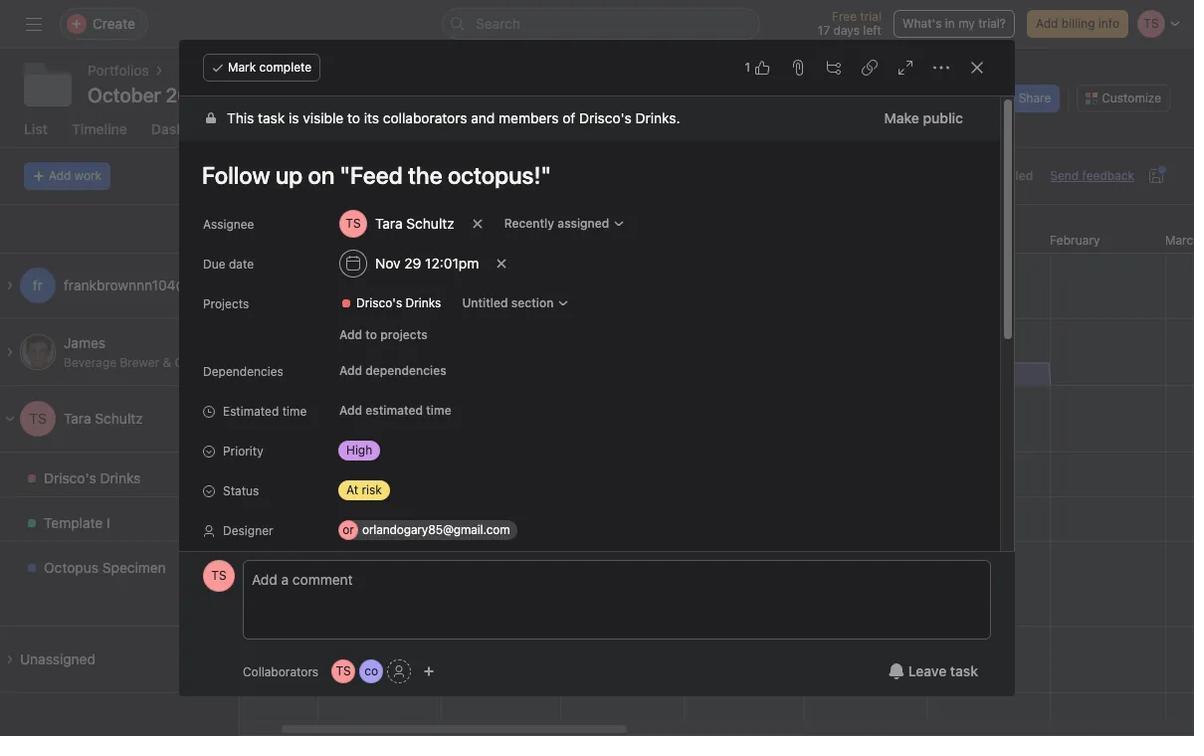 Task type: describe. For each thing, give the bounding box(es) containing it.
fr
[[33, 277, 43, 294]]

untitled
[[462, 296, 508, 311]]

today button
[[351, 162, 403, 190]]

feedback
[[1083, 168, 1135, 183]]

search list box
[[442, 8, 761, 40]]

task for leave
[[951, 663, 979, 680]]

assigned
[[558, 216, 610, 231]]

left
[[864, 23, 882, 38]]

12:01pm
[[425, 255, 479, 272]]

march
[[1166, 233, 1195, 248]]

mark complete button
[[203, 54, 321, 82]]

add estimated time button
[[331, 397, 461, 425]]

free trial 17 days left
[[818, 9, 882, 38]]

messages link
[[416, 120, 482, 147]]

i
[[107, 515, 110, 532]]

orlandogary85@gmail.com button
[[339, 521, 518, 541]]

1 vertical spatial tara
[[64, 410, 91, 427]]

mark complete
[[228, 60, 312, 75]]

what's in my trial? button
[[894, 10, 1015, 38]]

free
[[832, 9, 857, 24]]

progress link
[[247, 120, 306, 147]]

0 horizontal spatial ts button
[[203, 561, 235, 592]]

workload
[[330, 120, 392, 137]]

estimated time
[[223, 404, 307, 419]]

schultz inside 'dropdown button'
[[407, 215, 455, 232]]

at risk button
[[331, 477, 450, 505]]

co button
[[360, 660, 383, 684]]

october for october
[[561, 233, 607, 248]]

drisco's inside "link"
[[356, 296, 402, 311]]

&
[[163, 355, 171, 370]]

councilor
[[200, 355, 254, 370]]

february
[[1050, 233, 1101, 248]]

add billing info
[[1036, 16, 1120, 31]]

follow up on "feed the octopus!" dialog
[[179, 40, 1016, 737]]

october 2023 portfolio
[[88, 84, 294, 107]]

status
[[223, 484, 259, 499]]

add estimated time
[[340, 403, 452, 418]]

make public
[[885, 110, 964, 126]]

what's
[[903, 16, 942, 31]]

drisco's drinks link
[[333, 294, 449, 314]]

info
[[1099, 16, 1120, 31]]

add work
[[49, 168, 102, 183]]

add for add estimated time
[[340, 403, 362, 418]]

remove assignee image
[[472, 218, 484, 230]]

unassigned
[[20, 651, 96, 668]]

visible
[[303, 110, 344, 126]]

this task is visible to its collaborators and members of drisco's drinks.
[[227, 110, 680, 126]]

drinks.
[[636, 110, 680, 126]]

designer
[[223, 524, 273, 539]]

ts down the designer
[[211, 568, 227, 583]]

nov 29 12:01pm button
[[331, 246, 488, 282]]

show options image
[[304, 88, 320, 104]]

add dependencies button
[[331, 357, 456, 385]]

2 vertical spatial drisco's
[[44, 470, 96, 487]]

public
[[923, 110, 964, 126]]

share button
[[994, 84, 1061, 112]]

1 horizontal spatial co
[[946, 90, 959, 105]]

ts down ja
[[29, 410, 47, 427]]

list
[[24, 120, 48, 137]]

task for this
[[258, 110, 285, 126]]

high button
[[331, 437, 450, 465]]

main content inside follow up on "feed the octopus!" dialog
[[179, 97, 1001, 737]]

el
[[928, 90, 937, 105]]

james
[[64, 335, 106, 351]]

search button
[[442, 8, 761, 40]]

tara inside 'dropdown button'
[[375, 215, 403, 232]]

projects
[[381, 328, 428, 342]]

august
[[318, 233, 357, 248]]

tara schultz inside 'dropdown button'
[[375, 215, 455, 232]]

collapse task pane image
[[970, 60, 986, 76]]

work
[[75, 168, 102, 183]]

timeline
[[72, 120, 127, 137]]

members
[[499, 110, 559, 126]]

mark
[[228, 60, 256, 75]]

2 horizontal spatial drisco's
[[580, 110, 632, 126]]

workload link
[[330, 120, 392, 147]]

1 vertical spatial drinks
[[100, 470, 141, 487]]

make
[[885, 110, 920, 126]]

template i
[[44, 515, 110, 532]]

up
[[871, 462, 885, 477]]

1 button
[[739, 54, 777, 82]]

add subtask image
[[826, 60, 842, 76]]

send feedback link
[[1051, 167, 1135, 185]]

recently
[[504, 216, 555, 231]]

brewer
[[120, 355, 159, 370]]

0 horizontal spatial time
[[282, 404, 307, 419]]

Task Name text field
[[189, 152, 977, 198]]

in
[[946, 16, 956, 31]]

risk
[[362, 483, 382, 498]]

july
[[194, 233, 217, 248]]

dashboard
[[151, 120, 223, 137]]

and
[[471, 110, 495, 126]]

james beverage brewer & can councilor
[[64, 335, 254, 370]]

messages
[[416, 120, 482, 137]]

at
[[346, 483, 359, 498]]

octopus
[[44, 560, 99, 576]]

octopus!"
[[964, 462, 1019, 477]]

collaborators
[[383, 110, 467, 126]]

can
[[175, 355, 197, 370]]

assignee
[[203, 217, 254, 232]]



Task type: vqa. For each thing, say whether or not it's contained in the screenshot.
middle Task name text field
no



Task type: locate. For each thing, give the bounding box(es) containing it.
drisco's drinks up projects
[[356, 296, 441, 311]]

due date
[[203, 257, 254, 272]]

trial?
[[979, 16, 1007, 31]]

add down add to projects button
[[340, 363, 362, 378]]

add to projects button
[[331, 322, 437, 349]]

send feedback
[[1051, 168, 1135, 183]]

add work button
[[24, 162, 111, 190]]

0 horizontal spatial task
[[258, 110, 285, 126]]

remove from starred image
[[332, 88, 348, 104]]

due
[[203, 257, 226, 272]]

co inside button
[[365, 664, 378, 679]]

ja
[[30, 343, 45, 360]]

1 vertical spatial schultz
[[95, 410, 143, 427]]

make public button
[[872, 101, 977, 136]]

0 horizontal spatial tara
[[64, 410, 91, 427]]

0 horizontal spatial drisco's drinks
[[44, 470, 141, 487]]

leave task button
[[876, 654, 992, 690]]

dashboard link
[[151, 120, 223, 147]]

frankbrownnn104@gmail.com
[[64, 277, 254, 294]]

recently assigned button
[[496, 210, 634, 238]]

add up high
[[340, 403, 362, 418]]

1 vertical spatial task
[[951, 663, 979, 680]]

0 horizontal spatial drinks
[[100, 470, 141, 487]]

dependencies
[[203, 364, 284, 379]]

add left work
[[49, 168, 71, 183]]

1 vertical spatial tara schultz
[[64, 410, 143, 427]]

tara down beverage
[[64, 410, 91, 427]]

recently assigned
[[504, 216, 610, 231]]

schultz down brewer
[[95, 410, 143, 427]]

add left billing
[[1036, 16, 1059, 31]]

0 horizontal spatial co
[[365, 664, 378, 679]]

0 horizontal spatial schultz
[[95, 410, 143, 427]]

drisco's up add to projects
[[356, 296, 402, 311]]

drisco's right of
[[580, 110, 632, 126]]

add down 'drisco's drinks' "link"
[[340, 328, 362, 342]]

1 horizontal spatial drisco's
[[356, 296, 402, 311]]

untitled section button
[[453, 290, 579, 318]]

0 vertical spatial co
[[946, 90, 959, 105]]

ts button left co button
[[332, 660, 356, 684]]

1 vertical spatial to
[[366, 328, 377, 342]]

tara schultz up 29
[[375, 215, 455, 232]]

progress
[[247, 120, 306, 137]]

drisco's up template on the left of the page
[[44, 470, 96, 487]]

"feed
[[906, 462, 939, 477]]

1 vertical spatial co
[[365, 664, 378, 679]]

0 vertical spatial task
[[258, 110, 285, 126]]

0 vertical spatial drinks
[[406, 296, 441, 311]]

add
[[1036, 16, 1059, 31], [49, 168, 71, 183], [340, 328, 362, 342], [340, 363, 362, 378], [340, 403, 362, 418]]

1 horizontal spatial drisco's drinks
[[356, 296, 441, 311]]

add dependencies
[[340, 363, 447, 378]]

tara
[[375, 215, 403, 232], [64, 410, 91, 427]]

section
[[512, 296, 554, 311]]

0 horizontal spatial drisco's
[[44, 470, 96, 487]]

task left is
[[258, 110, 285, 126]]

ts button
[[203, 561, 235, 592], [332, 660, 356, 684]]

1 horizontal spatial to
[[366, 328, 377, 342]]

1 vertical spatial ts button
[[332, 660, 356, 684]]

my
[[959, 16, 976, 31]]

co left pr
[[946, 90, 959, 105]]

add for add dependencies
[[340, 363, 362, 378]]

schultz
[[407, 215, 455, 232], [95, 410, 143, 427]]

attachments: add a file to this task, follow up on "feed the octopus!" image
[[791, 60, 806, 76]]

tara schultz
[[375, 215, 455, 232], [64, 410, 143, 427]]

on
[[888, 462, 902, 477]]

october down portfolios link
[[88, 84, 161, 107]]

september
[[441, 233, 503, 248]]

share
[[1019, 90, 1052, 105]]

0 vertical spatial tara schultz
[[375, 215, 455, 232]]

1 horizontal spatial ts button
[[332, 660, 356, 684]]

leave
[[909, 663, 947, 680]]

beverage
[[64, 355, 117, 370]]

is
[[289, 110, 299, 126]]

1 horizontal spatial tara
[[375, 215, 403, 232]]

orlandogary85@gmail.com button
[[331, 513, 526, 549]]

1 horizontal spatial tara schultz
[[375, 215, 455, 232]]

projects
[[203, 297, 249, 312]]

1 horizontal spatial october
[[561, 233, 607, 248]]

add or remove collaborators image
[[423, 666, 435, 678]]

0 vertical spatial ts button
[[203, 561, 235, 592]]

collaborators
[[243, 665, 319, 680]]

october down assigned
[[561, 233, 607, 248]]

co left add or remove collaborators icon
[[365, 664, 378, 679]]

ts
[[905, 90, 920, 105], [29, 410, 47, 427], [211, 568, 227, 583], [336, 664, 351, 679]]

search
[[476, 15, 521, 32]]

time right estimated at the left bottom of the page
[[282, 404, 307, 419]]

0 horizontal spatial tara schultz
[[64, 410, 143, 427]]

main content
[[179, 97, 1001, 737]]

0 vertical spatial schultz
[[407, 215, 455, 232]]

portfolios link
[[88, 60, 149, 82]]

to left its
[[347, 110, 360, 126]]

save layout as default image
[[1149, 168, 1165, 184]]

octopus specimen
[[44, 560, 166, 576]]

0 vertical spatial october
[[88, 84, 161, 107]]

list link
[[24, 120, 48, 147]]

drinks up projects
[[406, 296, 441, 311]]

what's in my trial?
[[903, 16, 1007, 31]]

ts button down the designer
[[203, 561, 235, 592]]

of
[[563, 110, 576, 126]]

ts left co button
[[336, 664, 351, 679]]

to inside button
[[366, 328, 377, 342]]

add inside add billing info button
[[1036, 16, 1059, 31]]

co
[[946, 90, 959, 105], [365, 664, 378, 679]]

add for add billing info
[[1036, 16, 1059, 31]]

template
[[44, 515, 103, 532]]

drisco's drinks up template i
[[44, 470, 141, 487]]

add inside add estimated time button
[[340, 403, 362, 418]]

add inside add work 'button'
[[49, 168, 71, 183]]

add for add to projects
[[340, 328, 362, 342]]

estimated
[[366, 403, 423, 418]]

1 horizontal spatial task
[[951, 663, 979, 680]]

copy task link image
[[862, 60, 878, 76]]

this
[[227, 110, 254, 126]]

tara up nov
[[375, 215, 403, 232]]

pr
[[966, 90, 978, 105]]

more actions for this task image
[[934, 60, 950, 76]]

tara schultz down beverage
[[64, 410, 143, 427]]

add inside add dependencies button
[[340, 363, 362, 378]]

0 horizontal spatial to
[[347, 110, 360, 126]]

untitled section
[[462, 296, 554, 311]]

at risk
[[346, 483, 382, 498]]

ts left el
[[905, 90, 920, 105]]

portfolios
[[88, 62, 149, 79]]

nov
[[375, 255, 401, 272]]

task inside button
[[951, 663, 979, 680]]

high
[[346, 443, 373, 458]]

drinks up i
[[100, 470, 141, 487]]

0 vertical spatial to
[[347, 110, 360, 126]]

task right leave
[[951, 663, 979, 680]]

follow
[[831, 462, 867, 477]]

add for add work
[[49, 168, 71, 183]]

29
[[405, 255, 422, 272]]

1 vertical spatial drisco's
[[356, 296, 402, 311]]

1 vertical spatial october
[[561, 233, 607, 248]]

timeline link
[[72, 120, 127, 147]]

0 vertical spatial drisco's
[[580, 110, 632, 126]]

october
[[88, 84, 161, 107], [561, 233, 607, 248]]

0 horizontal spatial october
[[88, 84, 161, 107]]

0 vertical spatial drisco's drinks
[[356, 296, 441, 311]]

0 vertical spatial tara
[[375, 215, 403, 232]]

add billing info button
[[1027, 10, 1129, 38]]

full screen image
[[898, 60, 914, 76]]

dependencies
[[366, 363, 447, 378]]

1 horizontal spatial drinks
[[406, 296, 441, 311]]

today
[[359, 168, 394, 183]]

the
[[943, 462, 961, 477]]

complete
[[259, 60, 312, 75]]

1 horizontal spatial time
[[426, 403, 452, 418]]

drisco's drinks inside "link"
[[356, 296, 441, 311]]

add inside add to projects button
[[340, 328, 362, 342]]

main content containing this task is visible to its collaborators and members of drisco's drinks.
[[179, 97, 1001, 737]]

send
[[1051, 168, 1079, 183]]

estimated
[[223, 404, 279, 419]]

october for october 2023 portfolio
[[88, 84, 161, 107]]

specimen
[[102, 560, 166, 576]]

1 vertical spatial drisco's drinks
[[44, 470, 141, 487]]

drisco's
[[580, 110, 632, 126], [356, 296, 402, 311], [44, 470, 96, 487]]

tara schultz button
[[331, 206, 464, 242]]

clear due date image
[[496, 258, 508, 270]]

to left projects
[[366, 328, 377, 342]]

time right estimated
[[426, 403, 452, 418]]

drinks inside "link"
[[406, 296, 441, 311]]

add to projects
[[340, 328, 428, 342]]

time inside button
[[426, 403, 452, 418]]

schultz up nov 29 12:01pm
[[407, 215, 455, 232]]

1 horizontal spatial schultz
[[407, 215, 455, 232]]

billing
[[1062, 16, 1096, 31]]

date
[[229, 257, 254, 272]]

orlandogary85@gmail.com
[[362, 523, 510, 538]]



